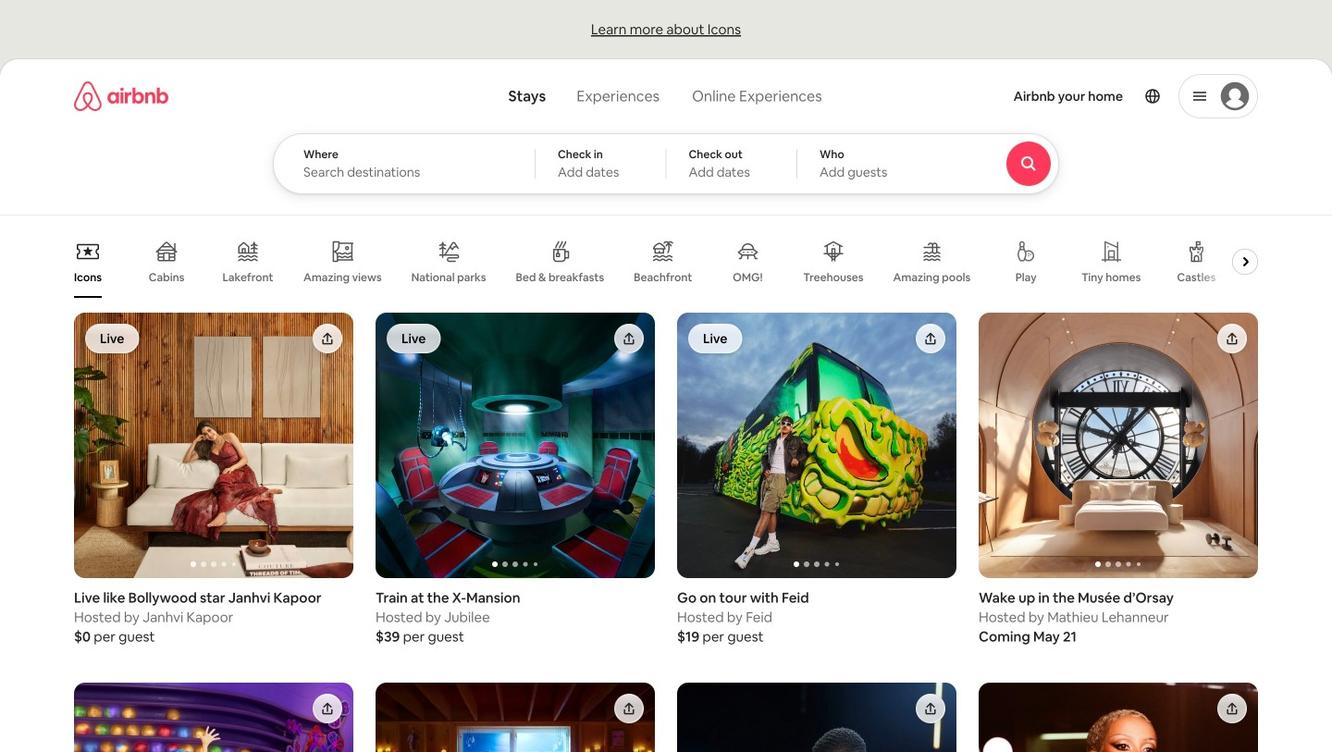 Task type: locate. For each thing, give the bounding box(es) containing it.
Search destinations search field
[[304, 164, 505, 180]]

group
[[74, 226, 1266, 298], [74, 313, 353, 578], [376, 313, 655, 578], [677, 313, 957, 578], [979, 313, 1258, 578]]

None search field
[[273, 59, 1110, 194]]

profile element
[[851, 59, 1258, 133]]

what can we help you find? tab list
[[494, 76, 676, 117]]



Task type: vqa. For each thing, say whether or not it's contained in the screenshot.
What can we help you find? tab list
yes



